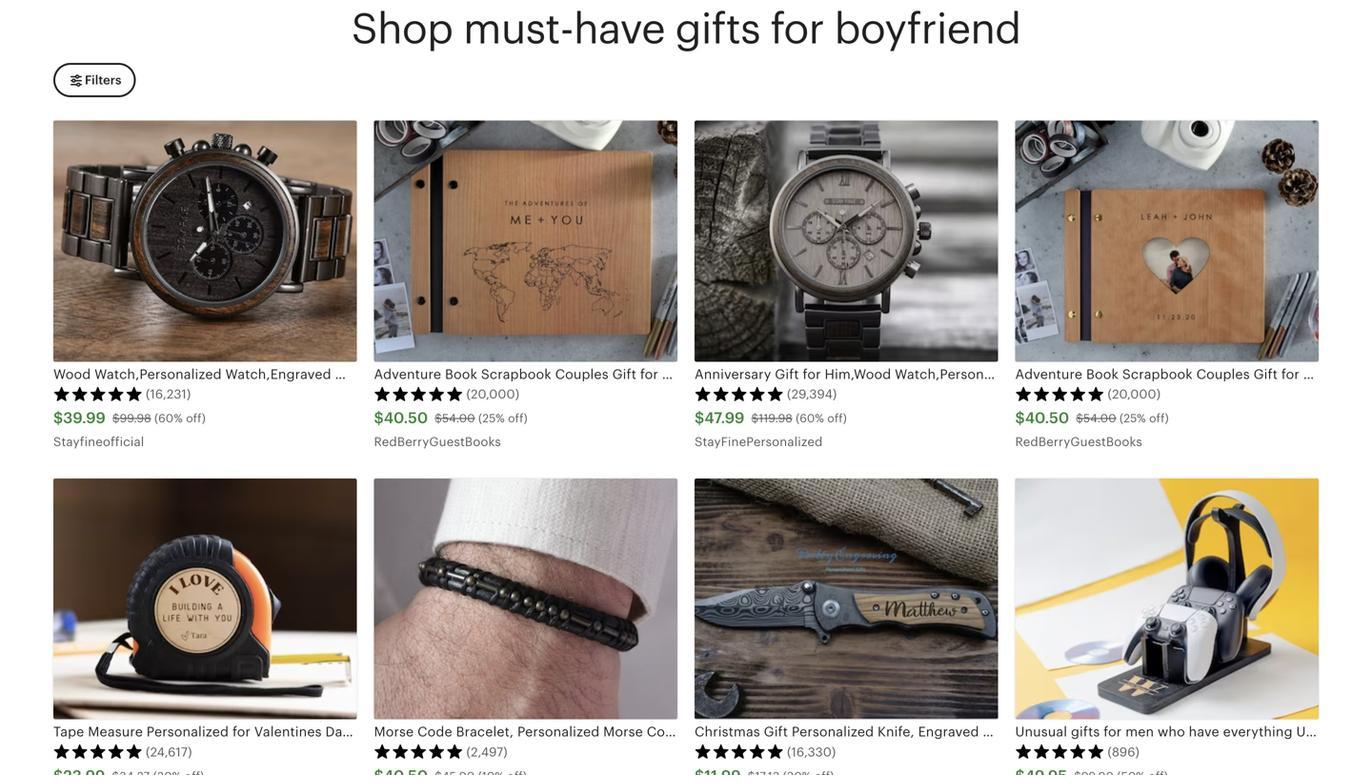 Task type: describe. For each thing, give the bounding box(es) containing it.
1 $ 40.50 $ 54.00 (25% off) from the left
[[374, 409, 528, 426]]

filters button
[[53, 63, 136, 98]]

119.98
[[759, 412, 793, 425]]

filters
[[85, 73, 121, 87]]

wood watch,personalized watch,engraved watch,wooden watch,groomsmen watch,mens watch,boyfriend gift for men,wedding anniversary gift for him image
[[53, 120, 357, 362]]

(20,000) for 1st adventure book scrapbook couples gift for boyfriend, anniversary gifts couples, personalized gift, valentines day gift for him 'image' from right
[[1108, 387, 1161, 402]]

2 40.50 from the left
[[1025, 409, 1070, 426]]

4 off) from the left
[[1150, 412, 1169, 425]]

5 out of 5 stars image for wood watch,personalized watch,engraved watch,wooden watch,groomsmen watch,mens watch,boyfriend gift for men,wedding anniversary gift for him image
[[53, 386, 143, 401]]

(2,497) link
[[374, 478, 678, 775]]

$ inside $ 47.99 $ 119.98 (60% off)
[[752, 412, 759, 425]]

off) inside $ 39.99 $ 99.98 (60% off)
[[186, 412, 206, 425]]

(2,497)
[[467, 745, 508, 759]]

have
[[574, 5, 665, 52]]

shop must-have gifts for boyfriend
[[351, 5, 1021, 52]]

christmas gift personalized knife, engraved folding knives, wedding favors, anniversary gifts, father's day gift, boyfriend gift knife image
[[695, 478, 999, 719]]

tape measure personalized for valentines day or anniversary gift | valentines gifts for husband or boyfriend | valentines gift ideas for him image
[[53, 478, 357, 719]]

99.98
[[120, 412, 151, 425]]

47.99
[[705, 409, 745, 426]]

5 out of 5 stars image for tape measure personalized for valentines day or anniversary gift | valentines gifts for husband or boyfriend | valentines gift ideas for him image
[[53, 744, 143, 759]]

(24,617)
[[146, 745, 192, 759]]

$ 47.99 $ 119.98 (60% off)
[[695, 409, 847, 426]]

unusual gifts for men who have everything unusual birthday gifts for men birthday present for boyfriend birthday present ideas for boyfriend image
[[1016, 478, 1319, 719]]

5 out of 5 stars image for anniversary gift for him,wood watch,personalized watch,engraved watch,wooden watch,groomsmen watch,mens watch,boyfriend gift,gift for dad image
[[695, 386, 785, 401]]

(24,617) link
[[53, 478, 357, 775]]

2 redberryguestbooks from the left
[[1016, 435, 1143, 449]]

5 out of 5 stars image for 'christmas gift personalized knife, engraved folding knives, wedding favors, anniversary gifts, father's day gift, boyfriend gift knife' image
[[695, 744, 785, 759]]

must-
[[463, 5, 574, 52]]

2 adventure book scrapbook couples gift for boyfriend, anniversary gifts couples, personalized gift, valentines day gift for him image from the left
[[1016, 120, 1319, 362]]

(16,330)
[[787, 745, 836, 759]]



Task type: vqa. For each thing, say whether or not it's contained in the screenshot.
CA$ 115.78 ManandBear
no



Task type: locate. For each thing, give the bounding box(es) containing it.
54.00
[[442, 412, 475, 425], [1084, 412, 1117, 425]]

(16,330) link
[[695, 478, 999, 775]]

0 horizontal spatial 54.00
[[442, 412, 475, 425]]

0 horizontal spatial 40.50
[[384, 409, 428, 426]]

0 horizontal spatial (20,000)
[[467, 387, 520, 402]]

1 horizontal spatial redberryguestbooks
[[1016, 435, 1143, 449]]

1 horizontal spatial (25%
[[1120, 412, 1147, 425]]

40.50
[[384, 409, 428, 426], [1025, 409, 1070, 426]]

adventure book scrapbook couples gift for boyfriend, anniversary gifts couples, personalized gift, valentines day gift for him image
[[374, 120, 678, 362], [1016, 120, 1319, 362]]

(60% inside $ 39.99 $ 99.98 (60% off)
[[154, 412, 183, 425]]

(60% for 47.99
[[796, 412, 825, 425]]

2 (25% from the left
[[1120, 412, 1147, 425]]

39.99
[[63, 409, 106, 426]]

morse code bracelet, personalized morse code jewelry, custom morse code leather bracelet, personalized gifts for men, boyfriend gift, daddy image
[[374, 478, 678, 719]]

1 horizontal spatial adventure book scrapbook couples gift for boyfriend, anniversary gifts couples, personalized gift, valentines day gift for him image
[[1016, 120, 1319, 362]]

1 54.00 from the left
[[442, 412, 475, 425]]

2 54.00 from the left
[[1084, 412, 1117, 425]]

5 out of 5 stars image for morse code bracelet, personalized morse code jewelry, custom morse code leather bracelet, personalized gifts for men, boyfriend gift, daddy image
[[374, 744, 464, 759]]

$ 39.99 $ 99.98 (60% off)
[[53, 409, 206, 426]]

(60% inside $ 47.99 $ 119.98 (60% off)
[[796, 412, 825, 425]]

1 (25% from the left
[[479, 412, 505, 425]]

0 horizontal spatial redberryguestbooks
[[374, 435, 501, 449]]

5 out of 5 stars image for unusual gifts for men who have everything unusual birthday gifts for men birthday present for boyfriend birthday present ideas for boyfriend image
[[1016, 744, 1105, 759]]

anniversary gift for him,wood watch,personalized watch,engraved watch,wooden watch,groomsmen watch,mens watch,boyfriend gift,gift for dad image
[[695, 120, 999, 362]]

54.00 for 1st adventure book scrapbook couples gift for boyfriend, anniversary gifts couples, personalized gift, valentines day gift for him 'image' from right
[[1084, 412, 1117, 425]]

(20,000)
[[467, 387, 520, 402], [1108, 387, 1161, 402]]

(60%
[[154, 412, 183, 425], [796, 412, 825, 425]]

1 horizontal spatial 40.50
[[1025, 409, 1070, 426]]

off)
[[186, 412, 206, 425], [508, 412, 528, 425], [828, 412, 847, 425], [1150, 412, 1169, 425]]

1 horizontal spatial 54.00
[[1084, 412, 1117, 425]]

5 out of 5 stars image
[[53, 386, 143, 401], [374, 386, 464, 401], [695, 386, 785, 401], [1016, 386, 1105, 401], [53, 744, 143, 759], [374, 744, 464, 759], [695, 744, 785, 759], [1016, 744, 1105, 759]]

(60% for 39.99
[[154, 412, 183, 425]]

5 out of 5 stars image inside (2,497) link
[[374, 744, 464, 759]]

shop
[[351, 5, 453, 52]]

1 horizontal spatial (60%
[[796, 412, 825, 425]]

2 $ 40.50 $ 54.00 (25% off) from the left
[[1016, 409, 1169, 426]]

1 horizontal spatial $ 40.50 $ 54.00 (25% off)
[[1016, 409, 1169, 426]]

for
[[771, 5, 824, 52]]

(25%
[[479, 412, 505, 425], [1120, 412, 1147, 425]]

3 off) from the left
[[828, 412, 847, 425]]

boyfriend
[[835, 5, 1021, 52]]

54.00 for 1st adventure book scrapbook couples gift for boyfriend, anniversary gifts couples, personalized gift, valentines day gift for him 'image' from left
[[442, 412, 475, 425]]

5 out of 5 stars image inside the (896) link
[[1016, 744, 1105, 759]]

2 off) from the left
[[508, 412, 528, 425]]

1 adventure book scrapbook couples gift for boyfriend, anniversary gifts couples, personalized gift, valentines day gift for him image from the left
[[374, 120, 678, 362]]

1 redberryguestbooks from the left
[[374, 435, 501, 449]]

(60% down (16,231)
[[154, 412, 183, 425]]

1 (20,000) from the left
[[467, 387, 520, 402]]

1 40.50 from the left
[[384, 409, 428, 426]]

5 out of 5 stars image inside (16,330) link
[[695, 744, 785, 759]]

(29,394)
[[787, 387, 837, 402]]

stayfineofficial
[[53, 435, 144, 449]]

off) inside $ 47.99 $ 119.98 (60% off)
[[828, 412, 847, 425]]

gifts
[[675, 5, 760, 52]]

1 horizontal spatial (20,000)
[[1108, 387, 1161, 402]]

0 horizontal spatial (25%
[[479, 412, 505, 425]]

2 (60% from the left
[[796, 412, 825, 425]]

redberryguestbooks
[[374, 435, 501, 449], [1016, 435, 1143, 449]]

1 off) from the left
[[186, 412, 206, 425]]

(896)
[[1108, 745, 1140, 759]]

(20,000) for 1st adventure book scrapbook couples gift for boyfriend, anniversary gifts couples, personalized gift, valentines day gift for him 'image' from left
[[467, 387, 520, 402]]

0 horizontal spatial adventure book scrapbook couples gift for boyfriend, anniversary gifts couples, personalized gift, valentines day gift for him image
[[374, 120, 678, 362]]

0 horizontal spatial $ 40.50 $ 54.00 (25% off)
[[374, 409, 528, 426]]

5 out of 5 stars image inside the (24,617) link
[[53, 744, 143, 759]]

$ 40.50 $ 54.00 (25% off)
[[374, 409, 528, 426], [1016, 409, 1169, 426]]

(16,231)
[[146, 387, 191, 402]]

stayfinepersonalized
[[695, 435, 823, 449]]

(60% down the (29,394)
[[796, 412, 825, 425]]

0 horizontal spatial (60%
[[154, 412, 183, 425]]

$
[[53, 409, 63, 426], [374, 409, 384, 426], [695, 409, 705, 426], [1016, 409, 1025, 426], [112, 412, 120, 425], [435, 412, 442, 425], [752, 412, 759, 425], [1076, 412, 1084, 425]]

$ inside $ 39.99 $ 99.98 (60% off)
[[112, 412, 120, 425]]

1 (60% from the left
[[154, 412, 183, 425]]

(896) link
[[1016, 478, 1319, 775]]

2 (20,000) from the left
[[1108, 387, 1161, 402]]



